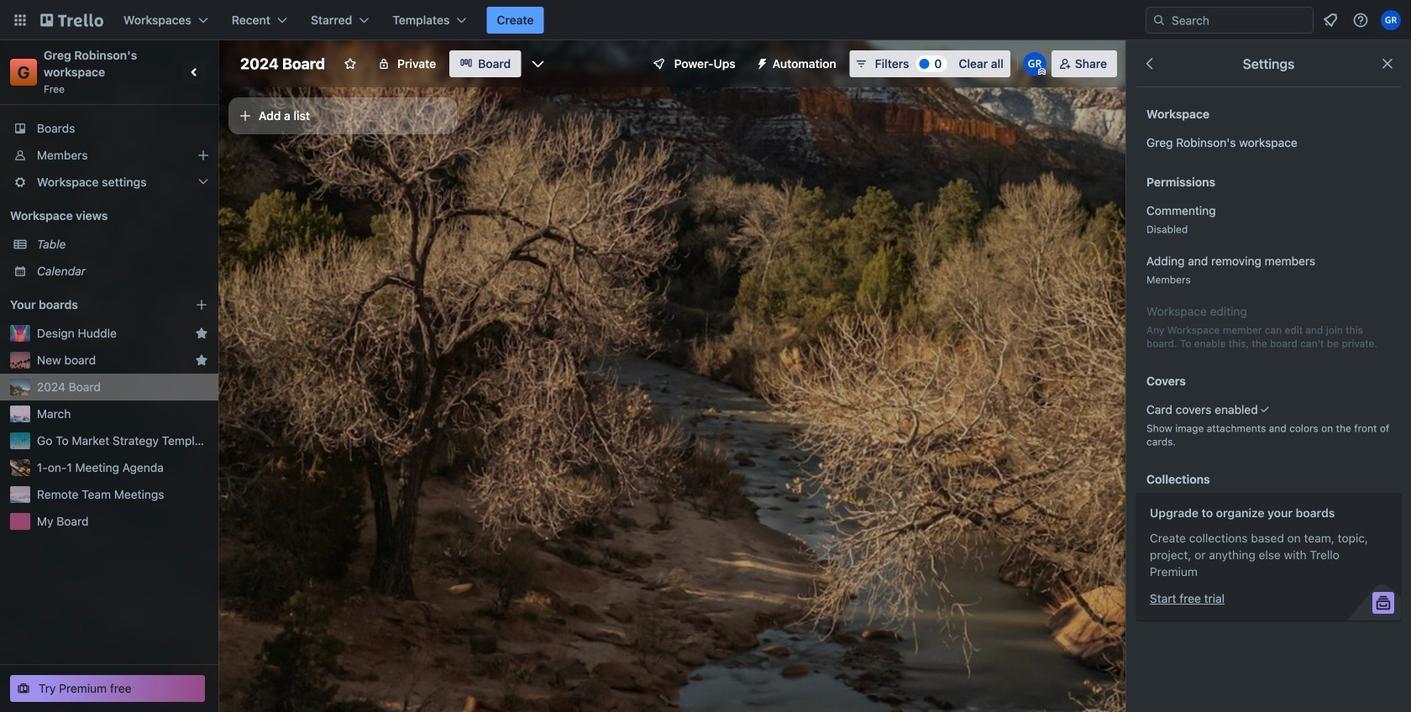 Task type: vqa. For each thing, say whether or not it's contained in the screenshot.
'0 NOTIFICATIONS' image
yes



Task type: describe. For each thing, give the bounding box(es) containing it.
your boards with 8 items element
[[10, 295, 170, 315]]

add board image
[[195, 298, 208, 312]]

greg robinson (gregrobinson96) image
[[1381, 10, 1402, 30]]

customize views image
[[530, 55, 546, 72]]

back to home image
[[40, 7, 103, 34]]

sm image
[[749, 50, 773, 74]]

open information menu image
[[1353, 12, 1370, 29]]

primary element
[[0, 0, 1412, 40]]



Task type: locate. For each thing, give the bounding box(es) containing it.
workspace navigation collapse icon image
[[183, 61, 207, 84]]

Board name text field
[[232, 50, 334, 77]]

star or unstar board image
[[344, 57, 357, 71]]

this member is an admin of this board. image
[[1038, 68, 1046, 76]]

search image
[[1153, 13, 1166, 27]]

1 starred icon image from the top
[[195, 327, 208, 340]]

1 vertical spatial starred icon image
[[195, 354, 208, 367]]

greg robinson (gregrobinson96) image
[[1023, 52, 1047, 76]]

0 notifications image
[[1321, 10, 1341, 30]]

0 vertical spatial starred icon image
[[195, 327, 208, 340]]

2 starred icon image from the top
[[195, 354, 208, 367]]

Search field
[[1146, 7, 1314, 34]]

starred icon image
[[195, 327, 208, 340], [195, 354, 208, 367]]



